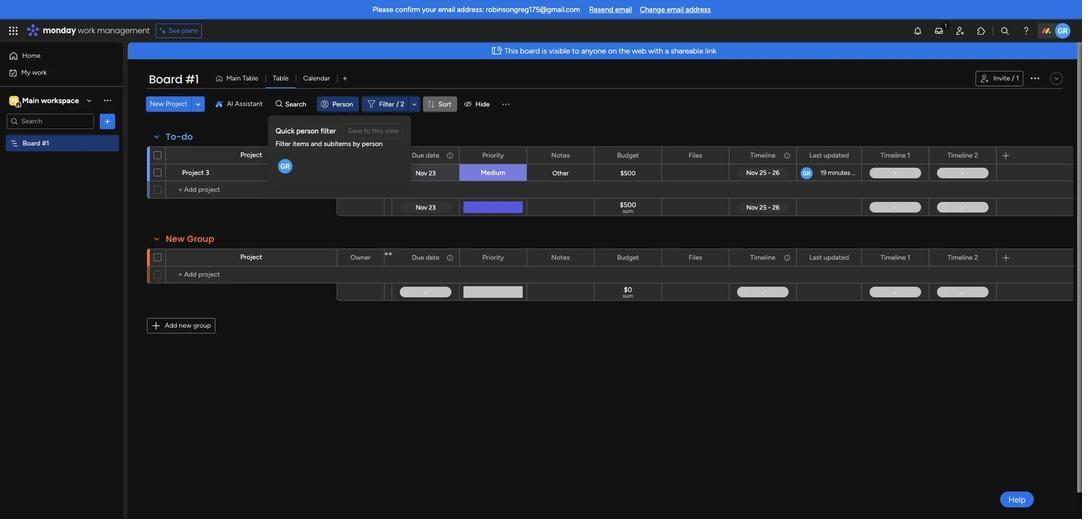 Task type: vqa. For each thing, say whether or not it's contained in the screenshot.
bottom Board #1
yes



Task type: locate. For each thing, give the bounding box(es) containing it.
2 budget field from the top
[[615, 252, 642, 263]]

1 vertical spatial timeline field
[[748, 252, 778, 263]]

1 vertical spatial 2
[[975, 151, 978, 159]]

due right 'v2 expand column' image
[[412, 253, 424, 261]]

address:
[[457, 5, 484, 14]]

date right 'v2 expand column' image
[[426, 253, 439, 261]]

owner field left 'v2 expand column' image
[[348, 252, 373, 263]]

table
[[243, 74, 258, 82], [273, 74, 289, 82]]

0 vertical spatial owner
[[351, 151, 371, 159]]

0 vertical spatial files field
[[686, 150, 705, 161]]

timeline 1
[[881, 151, 910, 159], [881, 253, 910, 261]]

1 due date from the top
[[412, 151, 439, 159]]

sort
[[439, 100, 451, 108]]

1 date from the top
[[426, 151, 439, 159]]

3 email from the left
[[667, 5, 684, 14]]

email right your
[[438, 5, 455, 14]]

work right monday
[[78, 25, 95, 36]]

1 vertical spatial due
[[412, 253, 424, 261]]

1 vertical spatial budget
[[617, 253, 639, 261]]

0 vertical spatial sum
[[623, 208, 634, 214]]

0 vertical spatial 2
[[401, 100, 404, 108]]

1 vertical spatial main
[[22, 96, 39, 105]]

new inside field
[[166, 233, 185, 245]]

1 vertical spatial sum
[[623, 293, 634, 299]]

2 horizontal spatial email
[[667, 5, 684, 14]]

0 vertical spatial + add project text field
[[171, 184, 333, 196]]

see plans button
[[156, 24, 202, 38]]

help
[[1009, 495, 1026, 504]]

items
[[293, 140, 309, 148]]

1 vertical spatial options image
[[103, 116, 112, 126]]

0 vertical spatial board #1
[[149, 71, 199, 87]]

/ right invite
[[1012, 74, 1015, 82]]

1 vertical spatial last
[[810, 253, 822, 261]]

due date
[[412, 151, 439, 159], [412, 253, 439, 261]]

1 vertical spatial work
[[32, 68, 47, 76]]

1 last updated field from the top
[[807, 150, 852, 161]]

1 vertical spatial updated
[[824, 253, 849, 261]]

person
[[296, 127, 319, 135], [362, 140, 383, 148]]

2 timeline 2 from the top
[[948, 253, 978, 261]]

0 horizontal spatial work
[[32, 68, 47, 76]]

0 vertical spatial #1
[[185, 71, 199, 87]]

updated for first last updated field from the top of the page
[[824, 151, 849, 159]]

1 vertical spatial due date
[[412, 253, 439, 261]]

email right change
[[667, 5, 684, 14]]

1 inside button
[[1016, 74, 1019, 82]]

1 vertical spatial new
[[166, 233, 185, 245]]

1 vertical spatial timeline 2 field
[[945, 252, 981, 263]]

workspace
[[41, 96, 79, 105]]

1 timeline 2 field from the top
[[945, 150, 981, 161]]

see
[[169, 27, 180, 35]]

hide button
[[460, 96, 496, 112]]

0 vertical spatial priority field
[[480, 150, 506, 161]]

0 vertical spatial timeline field
[[748, 150, 778, 161]]

option
[[0, 134, 123, 136]]

2 updated from the top
[[824, 253, 849, 261]]

visible
[[549, 46, 570, 55]]

search everything image
[[1000, 26, 1010, 36]]

board #1 inside list box
[[23, 139, 49, 147]]

new down board #1 "field" at top
[[150, 100, 164, 108]]

Owner field
[[348, 150, 373, 161], [348, 252, 373, 263]]

sum
[[623, 208, 634, 214], [623, 293, 634, 299]]

board #1 list box
[[0, 133, 123, 281]]

sort button
[[423, 96, 457, 112]]

1 horizontal spatial /
[[1012, 74, 1015, 82]]

1 vertical spatial board #1
[[23, 139, 49, 147]]

project
[[166, 100, 187, 108], [240, 151, 262, 159], [182, 169, 204, 177], [240, 253, 262, 261]]

1 horizontal spatial board
[[149, 71, 182, 87]]

workspace selection element
[[9, 95, 80, 107]]

1 horizontal spatial options image
[[1029, 72, 1041, 84]]

0 horizontal spatial person
[[296, 127, 319, 135]]

timeline 2
[[948, 151, 978, 159], [948, 253, 978, 261]]

board up new project
[[149, 71, 182, 87]]

2 budget from the top
[[617, 253, 639, 261]]

menu image
[[501, 99, 511, 109]]

work inside "button"
[[32, 68, 47, 76]]

calendar
[[303, 74, 330, 82]]

this
[[505, 46, 518, 55]]

budget for 2nd budget field from the bottom
[[617, 151, 639, 159]]

owner
[[351, 151, 371, 159], [351, 253, 371, 261]]

0 vertical spatial files
[[689, 151, 702, 159]]

Budget field
[[615, 150, 642, 161], [615, 252, 642, 263]]

2 email from the left
[[615, 5, 632, 14]]

#1 down search in workspace field
[[42, 139, 49, 147]]

1 budget from the top
[[617, 151, 639, 159]]

Timeline 2 field
[[945, 150, 981, 161], [945, 252, 981, 263]]

inbox image
[[934, 26, 944, 36]]

Timeline field
[[748, 150, 778, 161], [748, 252, 778, 263]]

0 vertical spatial 1
[[1016, 74, 1019, 82]]

due date up nov 23 in the top of the page
[[412, 151, 439, 159]]

last for first last updated field from the top of the page
[[810, 151, 822, 159]]

anyone
[[581, 46, 606, 55]]

main inside button
[[226, 74, 241, 82]]

invite / 1
[[994, 74, 1019, 82]]

0 vertical spatial timeline 1 field
[[878, 150, 913, 161]]

1 timeline 2 from the top
[[948, 151, 978, 159]]

workspace image
[[9, 95, 19, 106]]

2 sum from the top
[[623, 293, 634, 299]]

1 last from the top
[[810, 151, 822, 159]]

1 vertical spatial + add project text field
[[171, 269, 333, 280]]

0 horizontal spatial options image
[[103, 116, 112, 126]]

sum for $500
[[623, 208, 634, 214]]

0 horizontal spatial board
[[23, 139, 40, 147]]

board #1 down search in workspace field
[[23, 139, 49, 147]]

1 files from the top
[[689, 151, 702, 159]]

person right by
[[362, 140, 383, 148]]

angle down image
[[196, 100, 201, 108]]

1 priority from the top
[[482, 151, 504, 159]]

due date field up nov 23 in the top of the page
[[410, 150, 442, 161]]

0 vertical spatial due date
[[412, 151, 439, 159]]

Notes field
[[549, 150, 572, 161], [549, 252, 572, 263]]

0 horizontal spatial board #1
[[23, 139, 49, 147]]

1 horizontal spatial person
[[362, 140, 383, 148]]

updated
[[824, 151, 849, 159], [824, 253, 849, 261]]

2 due date from the top
[[412, 253, 439, 261]]

2 last from the top
[[810, 253, 822, 261]]

board #1
[[149, 71, 199, 87], [23, 139, 49, 147]]

home button
[[6, 48, 104, 64]]

1 due from the top
[[412, 151, 424, 159]]

filter left arrow down image
[[379, 100, 394, 108]]

0 vertical spatial due date field
[[410, 150, 442, 161]]

1 vertical spatial last updated field
[[807, 252, 852, 263]]

last
[[810, 151, 822, 159], [810, 253, 822, 261]]

$0
[[624, 286, 632, 294]]

main for main table
[[226, 74, 241, 82]]

2 vertical spatial 1
[[908, 253, 910, 261]]

1 vertical spatial priority
[[482, 253, 504, 261]]

home
[[22, 52, 41, 60]]

sum inside $500 sum
[[623, 208, 634, 214]]

1 notes from the top
[[551, 151, 570, 159]]

1 horizontal spatial work
[[78, 25, 95, 36]]

0 vertical spatial $500
[[621, 169, 636, 177]]

1 vertical spatial person
[[362, 140, 383, 148]]

#1 up angle down image
[[185, 71, 199, 87]]

2 table from the left
[[273, 74, 289, 82]]

and
[[311, 140, 322, 148]]

2 last updated from the top
[[810, 253, 849, 261]]

1 vertical spatial owner
[[351, 253, 371, 261]]

2 due from the top
[[412, 253, 424, 261]]

sum for $0
[[623, 293, 634, 299]]

main
[[226, 74, 241, 82], [22, 96, 39, 105]]

table up the assistant
[[243, 74, 258, 82]]

1 vertical spatial #1
[[42, 139, 49, 147]]

v2 search image
[[276, 99, 283, 110]]

0 vertical spatial notes field
[[549, 150, 572, 161]]

person up items
[[296, 127, 319, 135]]

table up v2 search icon
[[273, 74, 289, 82]]

1 horizontal spatial #1
[[185, 71, 199, 87]]

on
[[608, 46, 617, 55]]

1 vertical spatial $500
[[620, 201, 636, 209]]

my work
[[21, 68, 47, 76]]

0 vertical spatial due
[[412, 151, 424, 159]]

0 vertical spatial /
[[1012, 74, 1015, 82]]

timeline 1 for second timeline 1 field from the top
[[881, 253, 910, 261]]

0 vertical spatial options image
[[1029, 72, 1041, 84]]

1 vertical spatial timeline 1 field
[[878, 252, 913, 263]]

1 updated from the top
[[824, 151, 849, 159]]

$500 for $500
[[621, 169, 636, 177]]

0 vertical spatial updated
[[824, 151, 849, 159]]

0 vertical spatial timeline 2 field
[[945, 150, 981, 161]]

1 horizontal spatial filter
[[379, 100, 394, 108]]

1 vertical spatial notes field
[[549, 252, 572, 263]]

1 table from the left
[[243, 74, 258, 82]]

priority
[[482, 151, 504, 159], [482, 253, 504, 261]]

2 last updated field from the top
[[807, 252, 852, 263]]

/ for 2
[[396, 100, 399, 108]]

board down search in workspace field
[[23, 139, 40, 147]]

owner field down by
[[348, 150, 373, 161]]

work right my
[[32, 68, 47, 76]]

email right resend
[[615, 5, 632, 14]]

1 horizontal spatial new
[[166, 233, 185, 245]]

0 vertical spatial work
[[78, 25, 95, 36]]

0 horizontal spatial /
[[396, 100, 399, 108]]

last updated
[[810, 151, 849, 159], [810, 253, 849, 261]]

0 horizontal spatial new
[[150, 100, 164, 108]]

Last updated field
[[807, 150, 852, 161], [807, 252, 852, 263]]

board #1 up new project
[[149, 71, 199, 87]]

/ for 1
[[1012, 74, 1015, 82]]

2 notes from the top
[[551, 253, 570, 261]]

notifications image
[[913, 26, 923, 36]]

1 notes field from the top
[[549, 150, 572, 161]]

board inside list box
[[23, 139, 40, 147]]

email
[[438, 5, 455, 14], [615, 5, 632, 14], [667, 5, 684, 14]]

work
[[78, 25, 95, 36], [32, 68, 47, 76]]

add new group button
[[147, 318, 215, 333]]

0 horizontal spatial main
[[22, 96, 39, 105]]

1 vertical spatial budget field
[[615, 252, 642, 263]]

0 vertical spatial date
[[426, 151, 439, 159]]

#1 inside "field"
[[185, 71, 199, 87]]

new project
[[150, 100, 187, 108]]

0 horizontal spatial #1
[[42, 139, 49, 147]]

main up ai at the left top of the page
[[226, 74, 241, 82]]

options image left expand board header image
[[1029, 72, 1041, 84]]

project inside new project button
[[166, 100, 187, 108]]

1 vertical spatial date
[[426, 253, 439, 261]]

0 vertical spatial filter
[[379, 100, 394, 108]]

1 vertical spatial /
[[396, 100, 399, 108]]

$500 for $500 sum
[[620, 201, 636, 209]]

owner down by
[[351, 151, 371, 159]]

main right workspace image
[[22, 96, 39, 105]]

New Group field
[[163, 233, 217, 245]]

filter down quick
[[276, 140, 291, 148]]

main for main workspace
[[22, 96, 39, 105]]

1 vertical spatial timeline 1
[[881, 253, 910, 261]]

2 vertical spatial 2
[[975, 253, 978, 261]]

filter
[[379, 100, 394, 108], [276, 140, 291, 148]]

0 horizontal spatial table
[[243, 74, 258, 82]]

date up 23 on the left of page
[[426, 151, 439, 159]]

due up nov
[[412, 151, 424, 159]]

medium
[[481, 169, 505, 177]]

0 vertical spatial main
[[226, 74, 241, 82]]

1 vertical spatial due date field
[[410, 252, 442, 263]]

/ inside button
[[1012, 74, 1015, 82]]

board
[[520, 46, 540, 55]]

arrow down image
[[409, 98, 420, 110]]

1 vertical spatial files
[[689, 253, 702, 261]]

1 email from the left
[[438, 5, 455, 14]]

options image
[[1029, 72, 1041, 84], [103, 116, 112, 126]]

Files field
[[686, 150, 705, 161], [686, 252, 705, 263]]

do
[[181, 131, 193, 143]]

1 vertical spatial timeline 2
[[948, 253, 978, 261]]

board inside board #1 "field"
[[149, 71, 182, 87]]

0 vertical spatial person
[[296, 127, 319, 135]]

/ left arrow down image
[[396, 100, 399, 108]]

calendar button
[[296, 71, 337, 86]]

1 vertical spatial owner field
[[348, 252, 373, 263]]

1 vertical spatial board
[[23, 139, 40, 147]]

2 timeline 1 from the top
[[881, 253, 910, 261]]

my work button
[[6, 65, 104, 80]]

2 date from the top
[[426, 253, 439, 261]]

ai logo image
[[215, 100, 223, 108]]

0 vertical spatial board
[[149, 71, 182, 87]]

0 vertical spatial priority
[[482, 151, 504, 159]]

due date field right 'v2 expand column' image
[[410, 252, 442, 263]]

0 vertical spatial last updated
[[810, 151, 849, 159]]

new left group
[[166, 233, 185, 245]]

1 sum from the top
[[623, 208, 634, 214]]

quick person filter
[[276, 127, 336, 135]]

0 vertical spatial timeline 1
[[881, 151, 910, 159]]

new group
[[166, 233, 214, 245]]

1 horizontal spatial email
[[615, 5, 632, 14]]

files
[[689, 151, 702, 159], [689, 253, 702, 261]]

0 horizontal spatial email
[[438, 5, 455, 14]]

files for 2nd files "field" from the top
[[689, 253, 702, 261]]

1 vertical spatial files field
[[686, 252, 705, 263]]

owner left 'v2 expand column' image
[[351, 253, 371, 261]]

3
[[206, 169, 209, 177]]

/
[[1012, 74, 1015, 82], [396, 100, 399, 108]]

options image down workspace options image
[[103, 116, 112, 126]]

2 files from the top
[[689, 253, 702, 261]]

0 vertical spatial new
[[150, 100, 164, 108]]

0 vertical spatial last
[[810, 151, 822, 159]]

new inside button
[[150, 100, 164, 108]]

Priority field
[[480, 150, 506, 161], [480, 252, 506, 263]]

0 vertical spatial budget field
[[615, 150, 642, 161]]

1 horizontal spatial table
[[273, 74, 289, 82]]

1 horizontal spatial main
[[226, 74, 241, 82]]

board #1 inside "field"
[[149, 71, 199, 87]]

with
[[649, 46, 663, 55]]

$500
[[621, 169, 636, 177], [620, 201, 636, 209]]

+ Add project text field
[[171, 184, 333, 196], [171, 269, 333, 280]]

0 vertical spatial last updated field
[[807, 150, 852, 161]]

column information image
[[784, 152, 791, 159]]

0 vertical spatial notes
[[551, 151, 570, 159]]

1 vertical spatial priority field
[[480, 252, 506, 263]]

Timeline 1 field
[[878, 150, 913, 161], [878, 252, 913, 263]]

1 vertical spatial last updated
[[810, 253, 849, 261]]

2 owner from the top
[[351, 253, 371, 261]]

filter for filter items and subitems by person
[[276, 140, 291, 148]]

1 timeline 1 from the top
[[881, 151, 910, 159]]

Due date field
[[410, 150, 442, 161], [410, 252, 442, 263]]

m
[[11, 96, 17, 104]]

2 priority from the top
[[482, 253, 504, 261]]

new
[[150, 100, 164, 108], [166, 233, 185, 245]]

main inside workspace selection element
[[22, 96, 39, 105]]

0 horizontal spatial filter
[[276, 140, 291, 148]]

2 for first timeline 2 field
[[975, 151, 978, 159]]

#1
[[185, 71, 199, 87], [42, 139, 49, 147]]

0 vertical spatial timeline 2
[[948, 151, 978, 159]]

0 vertical spatial budget
[[617, 151, 639, 159]]

due date right 'v2 expand column' image
[[412, 253, 439, 261]]

1 vertical spatial notes
[[551, 253, 570, 261]]

19
[[821, 169, 827, 176]]

column information image
[[446, 152, 454, 159], [446, 254, 454, 261], [784, 254, 791, 261]]

files for 1st files "field" from the top
[[689, 151, 702, 159]]

change email address
[[640, 5, 711, 14]]



Task type: describe. For each thing, give the bounding box(es) containing it.
date for first due date "field" from the bottom
[[426, 253, 439, 261]]

your
[[422, 5, 436, 14]]

see plans
[[169, 27, 198, 35]]

resend email link
[[589, 5, 632, 14]]

animation image
[[489, 43, 505, 59]]

email for change email address
[[667, 5, 684, 14]]

2 notes field from the top
[[549, 252, 572, 263]]

2 timeline 2 field from the top
[[945, 252, 981, 263]]

person
[[333, 100, 353, 108]]

change
[[640, 5, 665, 14]]

2 priority field from the top
[[480, 252, 506, 263]]

To-do field
[[163, 131, 195, 143]]

ago
[[852, 169, 863, 176]]

confirm
[[395, 5, 420, 14]]

Search field
[[283, 97, 312, 111]]

assistant
[[235, 100, 263, 108]]

last for 1st last updated field from the bottom
[[810, 253, 822, 261]]

main table
[[226, 74, 258, 82]]

nov 23
[[416, 169, 436, 177]]

Board #1 field
[[146, 71, 201, 88]]

please
[[373, 5, 393, 14]]

23
[[429, 169, 436, 177]]

priority for 1st priority field from the bottom of the page
[[482, 253, 504, 261]]

this  board is visible to anyone on the web with a shareable link
[[505, 46, 717, 55]]

date for second due date "field" from the bottom of the page
[[426, 151, 439, 159]]

resend
[[589, 5, 613, 14]]

new project button
[[146, 96, 191, 112]]

plans
[[182, 27, 198, 35]]

Search in workspace field
[[20, 116, 80, 127]]

work for my
[[32, 68, 47, 76]]

1 owner from the top
[[351, 151, 371, 159]]

by
[[353, 140, 360, 148]]

invite
[[994, 74, 1010, 82]]

a
[[665, 46, 669, 55]]

table button
[[266, 71, 296, 86]]

to-
[[166, 131, 181, 143]]

column information image for second due date "field" from the bottom of the page
[[446, 152, 454, 159]]

2 files field from the top
[[686, 252, 705, 263]]

1 budget field from the top
[[615, 150, 642, 161]]

filter / 2
[[379, 100, 404, 108]]

resend email
[[589, 5, 632, 14]]

change email address link
[[640, 5, 711, 14]]

please confirm your email address: robinsongreg175@gmail.com
[[373, 5, 580, 14]]

group
[[193, 321, 211, 330]]

ai assistant
[[227, 100, 263, 108]]

$500 sum
[[620, 201, 636, 214]]

1 due date field from the top
[[410, 150, 442, 161]]

apps image
[[977, 26, 986, 36]]

project 3
[[182, 169, 209, 177]]

quick
[[276, 127, 295, 135]]

work for monday
[[78, 25, 95, 36]]

new for new project
[[150, 100, 164, 108]]

1 image
[[942, 20, 950, 31]]

other
[[553, 170, 569, 177]]

$0 sum
[[623, 286, 634, 299]]

ai
[[227, 100, 233, 108]]

help image
[[1022, 26, 1031, 36]]

is
[[542, 46, 547, 55]]

1 vertical spatial 1
[[908, 151, 910, 159]]

minutes
[[828, 169, 851, 176]]

main table button
[[211, 71, 266, 86]]

#1 inside list box
[[42, 139, 49, 147]]

filter
[[321, 127, 336, 135]]

new for new group
[[166, 233, 185, 245]]

1 timeline field from the top
[[748, 150, 778, 161]]

hide
[[476, 100, 490, 108]]

invite / 1 button
[[976, 71, 1024, 86]]

2 + add project text field from the top
[[171, 269, 333, 280]]

1 + add project text field from the top
[[171, 184, 333, 196]]

address
[[686, 5, 711, 14]]

nov
[[416, 169, 427, 177]]

invite members image
[[956, 26, 965, 36]]

2 timeline 1 field from the top
[[878, 252, 913, 263]]

expand board header image
[[1053, 75, 1061, 82]]

web
[[632, 46, 647, 55]]

2 for 2nd timeline 2 field from the top
[[975, 253, 978, 261]]

add new group
[[165, 321, 211, 330]]

monday
[[43, 25, 76, 36]]

management
[[97, 25, 150, 36]]

main workspace
[[22, 96, 79, 105]]

shareable
[[671, 46, 704, 55]]

2 timeline field from the top
[[748, 252, 778, 263]]

greg robinson image
[[1055, 23, 1071, 39]]

ai assistant button
[[211, 96, 267, 112]]

1 owner field from the top
[[348, 150, 373, 161]]

link
[[705, 46, 717, 55]]

person button
[[317, 96, 359, 112]]

timeline 1 for first timeline 1 field from the top of the page
[[881, 151, 910, 159]]

1 timeline 1 field from the top
[[878, 150, 913, 161]]

monday work management
[[43, 25, 150, 36]]

filter items and subitems by person
[[276, 140, 383, 148]]

robinsongreg175@gmail.com
[[486, 5, 580, 14]]

v2 expand column image
[[385, 250, 392, 258]]

to
[[572, 46, 580, 55]]

my
[[21, 68, 30, 76]]

column information image for 1st timeline field from the bottom
[[784, 254, 791, 261]]

new
[[179, 321, 192, 330]]

19 minutes ago
[[821, 169, 863, 176]]

subitems
[[324, 140, 351, 148]]

budget for second budget field
[[617, 253, 639, 261]]

1 priority field from the top
[[480, 150, 506, 161]]

1 last updated from the top
[[810, 151, 849, 159]]

to-do
[[166, 131, 193, 143]]

select product image
[[9, 26, 18, 36]]

priority for 1st priority field
[[482, 151, 504, 159]]

add
[[165, 321, 177, 330]]

2 owner field from the top
[[348, 252, 373, 263]]

1 files field from the top
[[686, 150, 705, 161]]

2 due date field from the top
[[410, 252, 442, 263]]

workspace options image
[[103, 96, 112, 105]]

group
[[187, 233, 214, 245]]

email for resend email
[[615, 5, 632, 14]]

updated for 1st last updated field from the bottom
[[824, 253, 849, 261]]

add view image
[[343, 75, 347, 82]]

the
[[619, 46, 630, 55]]

column information image for first due date "field" from the bottom
[[446, 254, 454, 261]]

filter for filter / 2
[[379, 100, 394, 108]]

help button
[[1001, 492, 1034, 507]]



